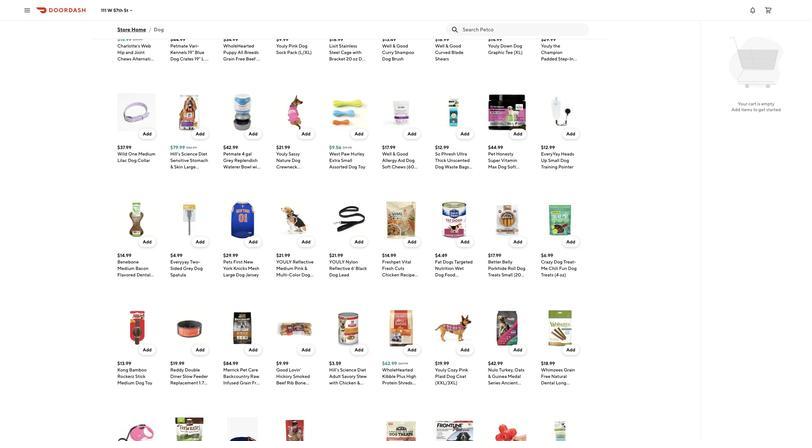Task type: describe. For each thing, give the bounding box(es) containing it.
dog up $15.99
[[117, 24, 137, 36]]

dry for (14
[[248, 63, 255, 68]]

$14.99 youly down dog graphic tee (xl)
[[488, 37, 523, 55]]

ct) inside "$15.99 $19.99 charlotte's web hip and joint chews alternative dog supplement chicken flavor (30 ct)"
[[126, 76, 131, 81]]

get
[[759, 107, 766, 112]]

chews inside the $9.99 good lovin' hickory smoked beef rib bone dog chews (4 ct)
[[286, 388, 300, 393]]

dog inside '$9.56 $11.95 west paw hurley extra small assorted dog toy'
[[349, 165, 357, 170]]

diet inside $79.99 $86.99 hill's science diet sensitive stomach & skin large breed chicken adult dog food (30 lb)
[[199, 152, 207, 157]]

$17.99 better belly porkhide roll dog treats small (20 ct)
[[488, 253, 526, 284]]

dog inside '$29.99 youly the champion padded step-in small olive dog harness (small)'
[[566, 63, 574, 68]]

$15.99 $19.99 charlotte's web hip and joint chews alternative dog supplement chicken flavor (30 ct)
[[117, 37, 155, 81]]

20
[[346, 56, 352, 62]]

add for $42.99 nulo turkey, oats & guinea medal series ancient grains fowl dry puppy dog food (11.75 lb)
[[514, 348, 523, 353]]

grain inside $34.99 wholehearted puppy all breeds grain free beef & pea recipe dry dog food (14 lb)
[[223, 56, 235, 62]]

food inside $79.99 $86.99 hill's science diet sensitive stomach & skin large breed chicken adult dog food (30 lb)
[[193, 178, 203, 183]]

$4.49
[[435, 253, 448, 259]]

(4 inside the $9.99 good lovin' hickory smoked beef rib bone dog chews (4 ct)
[[301, 388, 305, 393]]

$44.99 petmate vari- kennels 19" blue dog crates 19" l x 12.3" w x 10.8" h
[[170, 37, 208, 68]]

add inside your cart is empty add items to get started
[[732, 107, 741, 112]]

soft for vitamin
[[508, 165, 516, 170]]

food inside $42.99 nulo turkey, oats & guinea medal series ancient grains fowl dry puppy dog food (11.75 lb)
[[512, 394, 523, 399]]

add for $13.99 kong bamboo rockerz stick medium dog toy
[[143, 348, 152, 353]]

1 horizontal spatial x
[[205, 56, 208, 62]]

$17.99 well & good allergy aid dog soft chews (60 ct)
[[382, 145, 415, 176]]

dog inside $84.99 merrick pet care backcountry raw infused grain free dog food big game recipe (20 lb)
[[223, 388, 232, 393]]

$18.99 for whimzees
[[541, 362, 555, 367]]

$14.99 for benebone
[[117, 253, 131, 259]]

puppy inside $42.99 nulo turkey, oats & guinea medal series ancient grains fowl dry puppy dog food (11.75 lb)
[[488, 394, 502, 399]]

unscented
[[447, 158, 470, 163]]

the
[[554, 43, 561, 49]]

west paw hurley extra small assorted dog toy image
[[329, 93, 368, 132]]

bowl for $19.99 reddy double diner slow feeder replacement 1.7 lb black dog bowl
[[197, 388, 208, 393]]

$42.99 nulo turkey, oats & guinea medal series ancient grains fowl dry puppy dog food (11.75 lb)
[[488, 362, 525, 406]]

well for well & good curved blade shears
[[435, 43, 445, 49]]

add for $21.99 youly reflective medium pink & multi-color dog harness
[[302, 240, 311, 245]]

lb) inside "$14.99 freshpet vital fresh cuts chicken recipe dog food (1.5 lb)"
[[412, 279, 417, 284]]

dog inside $4.99 everyyay two- sided grey dog spatula
[[194, 266, 203, 272]]

so phresh ultra thick unscented dog waste bags (100 ct) image
[[435, 93, 474, 132]]

olive
[[554, 63, 565, 68]]

merrick pet care fresh kisses double brush coconut & botanical oils large breed dog treats (7 ct) image
[[170, 418, 209, 442]]

youly for youly the champion padded step-in small olive dog harness (small)
[[541, 43, 553, 49]]

$15.99
[[117, 37, 132, 42]]

bone
[[295, 381, 306, 386]]

sensitive
[[170, 158, 189, 163]]

black inside $21.99 youly nylon reflective 6' black dog lead
[[356, 266, 367, 272]]

everyyay
[[541, 152, 561, 157]]

kate spade new york stripe small/medium dog collar image
[[223, 418, 262, 442]]

curry
[[382, 50, 394, 55]]

$29.99 for youly
[[541, 37, 556, 42]]

$21.99 for $21.99 youly sassy nature dog crewneck (medium)
[[276, 145, 290, 150]]

add for $19.99 youly cozy pink plaid dog coat (xxl/3xl)
[[461, 348, 470, 353]]

ct) inside $12.99 so phresh ultra thick unscented dog waste bags (100 ct)
[[446, 171, 452, 176]]

youly for youly sassy nature dog crewneck (medium)
[[276, 152, 288, 157]]

grey for petmate
[[223, 158, 234, 163]]

$9.99 good lovin' hickory smoked beef rib bone dog chews (4 ct)
[[276, 362, 312, 393]]

chews inside "$15.99 $19.99 charlotte's web hip and joint chews alternative dog supplement chicken flavor (30 ct)"
[[117, 56, 132, 62]]

small inside '$9.56 $11.95 west paw hurley extra small assorted dog toy'
[[341, 158, 353, 163]]

hill's inside $3.59 hill's science diet adult savory stew with chicken & vegetables dog food (12.8 oz)
[[329, 368, 339, 373]]

$29.99 youly the champion padded step-in small olive dog harness (small)
[[541, 37, 574, 75]]

food inside $3.59 hill's science diet adult savory stew with chicken & vegetables dog food (12.8 oz)
[[329, 394, 340, 399]]

vital
[[402, 260, 412, 265]]

nylon
[[346, 260, 358, 265]]

good for blade
[[450, 43, 461, 49]]

pink inside $21.99 youly reflective medium pink & multi-color dog harness
[[295, 266, 304, 272]]

science inside $3.59 hill's science diet adult savory stew with chicken & vegetables dog food (12.8 oz)
[[340, 368, 357, 373]]

with inside $18.99 lixit stainless steel cage with bracket 20 oz dog crock bowl
[[353, 50, 362, 55]]

dog inside $21.99 youly nylon reflective 6' black dog lead
[[329, 273, 338, 278]]

dry for food
[[513, 388, 521, 393]]

ct) inside $44.99 pet honesty super vitamin max dog soft chews (90 ct)
[[512, 171, 517, 176]]

treats inside the $18.99 whimzees grain free natural dental long lasting stix large dog treats bag (7 ct)
[[551, 394, 564, 399]]

nulo turkey, oats & guinea medal series ancient grains fowl dry puppy dog food (11.75 lb) image
[[488, 310, 527, 348]]

$19.99 inside "$15.99 $19.99 charlotte's web hip and joint chews alternative dog supplement chicken flavor (30 ct)"
[[133, 38, 143, 41]]

$19.99 for $19.99 youly cozy pink plaid dog coat (xxl/3xl)
[[435, 362, 449, 367]]

chili
[[549, 266, 559, 272]]

all
[[238, 50, 243, 55]]

dog inside the $4.49 fat dogs targeted nutrition wet dog food chicken & salmon formula (13 oz)
[[435, 273, 444, 278]]

(20 inside $17.99 better belly porkhide roll dog treats small (20 ct)
[[514, 273, 521, 278]]

chews inside $44.99 pet honesty super vitamin max dog soft chews (90 ct)
[[488, 171, 502, 176]]

dog inside $79.99 $86.99 hill's science diet sensitive stomach & skin large breed chicken adult dog food (30 lb)
[[183, 178, 192, 183]]

notification bell image
[[749, 6, 757, 14]]

nature
[[276, 158, 291, 163]]

store home link
[[117, 23, 146, 36]]

ct) inside $17.99 better belly porkhide roll dog treats small (20 ct)
[[488, 279, 494, 284]]

dog inside the $18.99 whimzees grain free natural dental long lasting stix large dog treats bag (7 ct)
[[541, 394, 550, 399]]

(xl)
[[514, 50, 523, 55]]

toy inside $13.99 kong bamboo rockerz stick medium dog toy
[[145, 381, 152, 386]]

57th
[[113, 8, 123, 13]]

step-
[[558, 56, 570, 62]]

oz) inside the $4.49 fat dogs targeted nutrition wet dog food chicken & salmon formula (13 oz)
[[460, 286, 466, 291]]

/
[[149, 27, 151, 33]]

$42.99 for nulo
[[488, 362, 503, 367]]

waste
[[445, 165, 458, 170]]

good lovin' hickory smoked beef rib bone dog chews (4 ct) image
[[276, 310, 315, 348]]

wild
[[117, 152, 127, 157]]

$9.56
[[329, 145, 342, 150]]

chews inside $17.99 well & good allergy aid dog soft chews (60 ct)
[[392, 165, 406, 170]]

cart
[[749, 101, 757, 107]]

crock
[[329, 63, 342, 68]]

small inside $12.99 everyyay heads up small dog training pointer
[[549, 158, 560, 163]]

well for well & good curry shampoo dog brush
[[382, 43, 392, 49]]

add for $14.99 freshpet vital fresh cuts chicken recipe dog food (1.5 lb)
[[408, 240, 417, 245]]

vegetables
[[329, 388, 353, 393]]

store home / dog
[[117, 27, 164, 33]]

bacon
[[136, 266, 149, 272]]

large inside $29.99 pets first new york knicks mesh large dog jersey
[[223, 273, 235, 278]]

$44.99 for petmate
[[170, 37, 186, 42]]

add for $18.99 well & good curved blade shears
[[461, 23, 470, 29]]

pets first new york knicks mesh large dog jersey image
[[223, 202, 262, 240]]

$3.59 hill's science diet adult savory stew with chicken & vegetables dog food (12.8 oz)
[[329, 362, 367, 399]]

& inside $34.99 wholehearted puppy all breeds grain free beef & pea recipe dry dog food (14 lb)
[[257, 56, 260, 62]]

stick
[[135, 375, 146, 380]]

microban
[[223, 171, 243, 176]]

oz) inside $6.99 crazy dog treat- me chili fun dog treats (4 oz)
[[560, 273, 566, 278]]

add for $12.99 so phresh ultra thick unscented dog waste bags (100 ct)
[[461, 132, 470, 137]]

grey for everyyay
[[183, 266, 193, 272]]

wholehearted kibble plus high protein shreds chicken & brown rice recipe adult dry dog food (45 lb) image
[[382, 310, 421, 348]]

$13.49 well & good curry shampoo dog brush
[[382, 37, 415, 62]]

reflective inside $21.99 youly nylon reflective 6' black dog lead
[[329, 266, 350, 272]]

add for $79.99 $86.99 hill's science diet sensitive stomach & skin large breed chicken adult dog food (30 lb)
[[196, 132, 205, 137]]

pet honesty super vitamin max dog soft chews (90 ct) image
[[488, 93, 527, 132]]

$21.99 for $21.99 youly nylon reflective 6' black dog lead
[[329, 253, 343, 259]]

(11.75
[[488, 400, 500, 406]]

benebone medium bacon flavored dental dog chew image
[[117, 202, 156, 240]]

porkhide
[[488, 266, 507, 272]]

super
[[488, 158, 501, 163]]

stainless
[[339, 43, 357, 49]]

$3.59
[[329, 362, 341, 367]]

sassy
[[289, 152, 300, 157]]

your
[[738, 101, 748, 107]]

$9.99 for $9.99 youly pink dog sock pack (l/xl)
[[276, 37, 289, 42]]

$17.99 for better
[[488, 253, 502, 259]]

food inside $34.99 wholehearted puppy all breeds grain free beef & pea recipe dry dog food (14 lb)
[[233, 69, 244, 75]]

$18.99 for well
[[435, 37, 449, 42]]

flexi classic retractable tape 10' extra small pink dog leash image
[[117, 418, 156, 442]]

diet inside $3.59 hill's science diet adult savory stew with chicken & vegetables dog food (12.8 oz)
[[358, 368, 366, 373]]

with inside $3.59 hill's science diet adult savory stew with chicken & vegetables dog food (12.8 oz)
[[329, 381, 338, 386]]

$37.99
[[117, 145, 131, 150]]

good for shampoo
[[397, 43, 408, 49]]

dog inside $12.99 so phresh ultra thick unscented dog waste bags (100 ct)
[[435, 165, 444, 170]]

1 horizontal spatial 19"
[[195, 56, 201, 62]]

bracket
[[329, 56, 346, 62]]

store
[[117, 27, 130, 33]]

hill's science diet sensitive stomach & skin large breed chicken adult dog food (30 lb) image
[[170, 93, 209, 132]]

dog up chili
[[554, 260, 563, 265]]

$9.99 for $9.99 good lovin' hickory smoked beef rib bone dog chews (4 ct)
[[276, 362, 289, 367]]

puppy inside $34.99 wholehearted puppy all breeds grain free beef & pea recipe dry dog food (14 lb)
[[223, 50, 237, 55]]

1 vertical spatial x
[[187, 63, 190, 68]]

merrick
[[223, 368, 239, 373]]

your cart is empty add items to get started
[[732, 101, 781, 112]]

dog inside $17.99 well & good allergy aid dog soft chews (60 ct)
[[406, 158, 415, 163]]

lovin'
[[289, 368, 301, 373]]

one
[[128, 152, 137, 157]]

everyyay heads up small dog training pointer image
[[541, 93, 580, 132]]

west
[[329, 152, 340, 157]]

(100
[[435, 171, 445, 176]]

dog inside $37.99 wild one medium lilac dog collar
[[128, 158, 137, 163]]

$14.99 for youly
[[488, 37, 502, 42]]

lb) inside $84.99 merrick pet care backcountry raw infused grain free dog food big game recipe (20 lb)
[[223, 400, 229, 406]]

chicken inside "$14.99 freshpet vital fresh cuts chicken recipe dog food (1.5 lb)"
[[382, 273, 400, 278]]

large for $18.99
[[566, 388, 578, 393]]

dog inside $14.99 benebone medium bacon flavored dental dog chew
[[117, 279, 126, 284]]

well & good allergy aid dog soft chews (60 ct) image
[[382, 93, 421, 132]]

dog down treat-
[[568, 266, 577, 272]]

fat dogs targeted nutrition wet dog food chicken & salmon formula (13 oz) image
[[435, 202, 474, 240]]

beef inside the $9.99 good lovin' hickory smoked beef rib bone dog chews (4 ct)
[[276, 381, 286, 386]]

$11.95
[[343, 146, 352, 150]]

replacement
[[170, 381, 198, 386]]

with inside $42.99 petmate 4 gal grey replendish waterer bowl with microban for pets
[[253, 165, 262, 170]]

leaps & bounds jack puzzle large dog toy image
[[488, 418, 527, 442]]

$18.99 well & good curved blade shears
[[435, 37, 464, 62]]

whimzees grain free natural dental long lasting stix large dog treats bag (7 ct) image
[[541, 310, 580, 348]]

pet inside $84.99 merrick pet care backcountry raw infused grain free dog food big game recipe (20 lb)
[[240, 368, 247, 373]]

grain inside the $18.99 whimzees grain free natural dental long lasting stix large dog treats bag (7 ct)
[[564, 368, 576, 373]]

small inside $17.99 better belly porkhide roll dog treats small (20 ct)
[[502, 273, 513, 278]]

$19.99 for $19.99 reddy double diner slow feeder replacement 1.7 lb black dog bowl
[[170, 362, 184, 367]]

bowl for $18.99 lixit stainless steel cage with bracket 20 oz dog crock bowl
[[343, 63, 353, 68]]

dog inside $29.99 pets first new york knicks mesh large dog jersey
[[236, 273, 245, 278]]

0 vertical spatial 19"
[[188, 50, 194, 55]]

treats inside $17.99 better belly porkhide roll dog treats small (20 ct)
[[488, 273, 501, 278]]

ct) inside the $18.99 whimzees grain free natural dental long lasting stix large dog treats bag (7 ct)
[[541, 400, 547, 406]]

lilac
[[117, 158, 127, 163]]

(60
[[407, 165, 414, 170]]

$42.99 petmate 4 gal grey replendish waterer bowl with microban for pets
[[223, 145, 262, 176]]

$13.99
[[117, 362, 131, 367]]

$13.99 kong bamboo rockerz stick medium dog toy
[[117, 362, 152, 386]]

dog inside the $13.49 well & good curry shampoo dog brush
[[382, 56, 391, 62]]

food inside "$14.99 freshpet vital fresh cuts chicken recipe dog food (1.5 lb)"
[[392, 279, 403, 284]]

& inside the $13.49 well & good curry shampoo dog brush
[[393, 43, 396, 49]]

dog inside "$15.99 $19.99 charlotte's web hip and joint chews alternative dog supplement chicken flavor (30 ct)"
[[117, 63, 126, 68]]

$42.99 for petmate
[[223, 145, 238, 150]]

0 items, open order cart image
[[765, 6, 773, 14]]

jersey
[[246, 273, 259, 278]]

dog right '/'
[[154, 27, 164, 33]]

$21.99 youly reflective medium pink & multi-color dog harness
[[276, 253, 314, 284]]

add for $9.56 $11.95 west paw hurley extra small assorted dog toy
[[355, 132, 364, 137]]

sock
[[276, 50, 287, 55]]

dental for free
[[541, 381, 555, 386]]

medium inside $14.99 benebone medium bacon flavored dental dog chew
[[117, 266, 135, 272]]

science inside $79.99 $86.99 hill's science diet sensitive stomach & skin large breed chicken adult dog food (30 lb)
[[181, 152, 198, 157]]

$84.99
[[223, 362, 238, 367]]

add for $6.99 crazy dog treat- me chili fun dog treats (4 oz)
[[567, 240, 576, 245]]

pets inside $29.99 pets first new york knicks mesh large dog jersey
[[223, 260, 233, 265]]

roll
[[508, 266, 516, 272]]

add for $9.99 good lovin' hickory smoked beef rib bone dog chews (4 ct)
[[302, 348, 311, 353]]

$9.56 $11.95 west paw hurley extra small assorted dog toy
[[329, 145, 366, 170]]

open menu image
[[23, 6, 31, 14]]

black inside $19.99 reddy double diner slow feeder replacement 1.7 lb black dog bowl
[[175, 388, 187, 393]]

Search Petco search field
[[463, 26, 584, 33]]

add for $12.99 everyyay heads up small dog training pointer
[[567, 132, 576, 137]]

breeds
[[244, 50, 259, 55]]

bag
[[564, 394, 573, 399]]

youly sassy nature dog crewneck (medium) image
[[276, 93, 315, 132]]

dog inside the $9.99 good lovin' hickory smoked beef rib bone dog chews (4 ct)
[[276, 388, 285, 393]]

champion
[[541, 50, 563, 55]]

$12.99 everyyay heads up small dog training pointer
[[541, 145, 575, 170]]

max
[[488, 165, 497, 170]]

$19.99 youly cozy pink plaid dog coat (xxl/3xl)
[[435, 362, 468, 386]]

10.8"
[[191, 63, 201, 68]]

freshpet
[[382, 260, 401, 265]]

pea
[[223, 63, 231, 68]]

beef inside $34.99 wholehearted puppy all breeds grain free beef & pea recipe dry dog food (14 lb)
[[246, 56, 256, 62]]

aid
[[398, 158, 405, 163]]

lb) inside $79.99 $86.99 hill's science diet sensitive stomach & skin large breed chicken adult dog food (30 lb)
[[179, 184, 184, 189]]

lb) inside $42.99 nulo turkey, oats & guinea medal series ancient grains fowl dry puppy dog food (11.75 lb)
[[501, 400, 506, 406]]



Task type: locate. For each thing, give the bounding box(es) containing it.
2 vertical spatial oz)
[[352, 394, 358, 399]]

and
[[126, 50, 133, 55]]

x down 'crates'
[[187, 63, 190, 68]]

1 horizontal spatial w
[[181, 63, 186, 68]]

spatula
[[170, 273, 186, 278]]

2 vertical spatial pink
[[459, 368, 468, 373]]

(1.5
[[404, 279, 411, 284]]

dry right fowl
[[513, 388, 521, 393]]

recipe inside $84.99 merrick pet care backcountry raw infused grain free dog food big game recipe (20 lb)
[[237, 394, 251, 399]]

chicken inside "$15.99 $19.99 charlotte's web hip and joint chews alternative dog supplement chicken flavor (30 ct)"
[[117, 69, 135, 75]]

1 youly from the left
[[276, 260, 292, 265]]

puppy
[[223, 50, 237, 55], [488, 394, 502, 399]]

frontline plus 89 to 132 lbs 8 weeks & older extra large dog flea & tick treatment (6 ct) image
[[435, 418, 474, 442]]

medium up flavored
[[117, 266, 135, 272]]

ct) right (90 at top
[[512, 171, 517, 176]]

better belly porkhide roll dog treats small (20 ct) image
[[488, 202, 527, 240]]

0 horizontal spatial (20
[[252, 394, 260, 399]]

dog down cozy
[[447, 375, 456, 380]]

large inside the $18.99 whimzees grain free natural dental long lasting stix large dog treats bag (7 ct)
[[566, 388, 578, 393]]

(30 inside $79.99 $86.99 hill's science diet sensitive stomach & skin large breed chicken adult dog food (30 lb)
[[170, 184, 178, 189]]

chicken inside the $4.49 fat dogs targeted nutrition wet dog food chicken & salmon formula (13 oz)
[[435, 279, 453, 284]]

skin
[[174, 165, 183, 170]]

$44.99 up honesty at the right top
[[488, 145, 503, 150]]

6'
[[351, 266, 355, 272]]

$42.99 up nulo
[[488, 362, 503, 367]]

1 vertical spatial adult
[[329, 375, 341, 380]]

$21.99 up "multi-"
[[276, 253, 290, 259]]

chicken inside $3.59 hill's science diet adult savory stew with chicken & vegetables dog food (12.8 oz)
[[339, 381, 357, 386]]

hill's science diet adult savory stew with chicken & vegetables dog food (12.8 oz) image
[[329, 310, 368, 348]]

$44.99 inside $44.99 pet honesty super vitamin max dog soft chews (90 ct)
[[488, 145, 503, 150]]

2 horizontal spatial with
[[353, 50, 362, 55]]

$44.99
[[170, 37, 186, 42], [488, 145, 503, 150]]

dog inside $42.99 nulo turkey, oats & guinea medal series ancient grains fowl dry puppy dog food (11.75 lb)
[[503, 394, 511, 399]]

dog left lead
[[329, 273, 338, 278]]

well up curry
[[382, 43, 392, 49]]

2 vertical spatial grain
[[240, 381, 251, 386]]

dog down sassy
[[292, 158, 301, 163]]

dog inside $9.99 youly pink dog sock pack (l/xl)
[[299, 43, 308, 49]]

0 horizontal spatial $29.99
[[223, 253, 238, 259]]

small down roll
[[502, 273, 513, 278]]

everyyay two-sided grey dog spatula image
[[170, 202, 209, 240]]

1 vertical spatial grey
[[183, 266, 193, 272]]

1 horizontal spatial $18.99
[[435, 37, 449, 42]]

$17.99 for well
[[382, 145, 396, 150]]

0 horizontal spatial grain
[[223, 56, 235, 62]]

$21.99 for $21.99 youly reflective medium pink & multi-color dog harness
[[276, 253, 290, 259]]

dog inside $13.99 kong bamboo rockerz stick medium dog toy
[[136, 381, 144, 386]]

2 soft from the left
[[508, 165, 516, 170]]

hill's down $79.99
[[170, 152, 181, 157]]

(l/xl)
[[298, 50, 312, 55]]

well for well & good allergy aid dog soft chews (60 ct)
[[382, 152, 392, 157]]

1 vertical spatial petmate
[[223, 152, 241, 157]]

toy down stick
[[145, 381, 152, 386]]

$44.99 for pet
[[488, 145, 503, 150]]

youly for youly nylon reflective 6' black dog lead
[[329, 260, 345, 265]]

1 vertical spatial $29.99
[[223, 253, 238, 259]]

1 horizontal spatial $17.99
[[488, 253, 502, 259]]

$44.99 pet honesty super vitamin max dog soft chews (90 ct)
[[488, 145, 518, 176]]

youly
[[276, 43, 288, 49], [488, 43, 500, 49], [541, 43, 553, 49], [276, 152, 288, 157], [435, 368, 447, 373]]

medium inside $37.99 wild one medium lilac dog collar
[[138, 152, 156, 157]]

medium inside $21.99 youly reflective medium pink & multi-color dog harness
[[276, 266, 294, 272]]

0 vertical spatial oz)
[[560, 273, 566, 278]]

$13.49
[[382, 37, 396, 42]]

chews down hip
[[117, 56, 132, 62]]

dog inside $18.99 lixit stainless steel cage with bracket 20 oz dog crock bowl
[[359, 56, 368, 62]]

add for $4.49 fat dogs targeted nutrition wet dog food chicken & salmon formula (13 oz)
[[461, 240, 470, 245]]

good lovin' beef tendon rings dental dog chews (4 ct) image
[[276, 418, 315, 442]]

game
[[223, 394, 236, 399]]

1 horizontal spatial free
[[252, 381, 262, 386]]

petmate for $44.99
[[170, 43, 188, 49]]

add
[[143, 23, 152, 29], [461, 23, 470, 29], [732, 107, 741, 112], [143, 132, 152, 137], [196, 132, 205, 137], [249, 132, 258, 137], [302, 132, 311, 137], [355, 132, 364, 137], [408, 132, 417, 137], [461, 132, 470, 137], [514, 132, 523, 137], [567, 132, 576, 137], [143, 240, 152, 245], [196, 240, 205, 245], [249, 240, 258, 245], [302, 240, 311, 245], [355, 240, 364, 245], [408, 240, 417, 245], [461, 240, 470, 245], [514, 240, 523, 245], [567, 240, 576, 245], [143, 348, 152, 353], [196, 348, 205, 353], [249, 348, 258, 353], [302, 348, 311, 353], [355, 348, 364, 353], [408, 348, 417, 353], [461, 348, 470, 353], [514, 348, 523, 353], [567, 348, 576, 353]]

$17.99 inside $17.99 well & good allergy aid dog soft chews (60 ct)
[[382, 145, 396, 150]]

reddy
[[170, 368, 184, 373]]

food left (1.5
[[392, 279, 403, 284]]

1 horizontal spatial (30
[[170, 184, 178, 189]]

0 horizontal spatial $14.99
[[117, 253, 131, 259]]

freshpet vital fresh cuts chicken recipe dog food (1.5 lb) image
[[382, 202, 421, 240]]

$29.99 up first
[[223, 253, 238, 259]]

$42.99
[[223, 145, 238, 150], [488, 362, 503, 367]]

recipe up (14
[[232, 63, 247, 68]]

0 vertical spatial free
[[236, 56, 245, 62]]

$4.49 fat dogs targeted nutrition wet dog food chicken & salmon formula (13 oz)
[[435, 253, 473, 291]]

diet up stew
[[358, 368, 366, 373]]

dog down pea
[[223, 69, 232, 75]]

0 horizontal spatial x
[[187, 63, 190, 68]]

add for $21.99 youly sassy nature dog crewneck (medium)
[[302, 132, 311, 137]]

add for $17.99 well & good allergy aid dog soft chews (60 ct)
[[408, 132, 417, 137]]

$12.99 inside $12.99 everyyay heads up small dog training pointer
[[541, 145, 555, 150]]

petmate
[[170, 43, 188, 49], [223, 152, 241, 157]]

0 horizontal spatial toy
[[145, 381, 152, 386]]

youly inside $9.99 youly pink dog sock pack (l/xl)
[[276, 43, 288, 49]]

fat
[[435, 260, 442, 265]]

add for $4.99 everyyay two- sided grey dog spatula
[[196, 240, 205, 245]]

$17.99 up allergy
[[382, 145, 396, 150]]

add for $3.59 hill's science diet adult savory stew with chicken & vegetables dog food (12.8 oz)
[[355, 348, 364, 353]]

dog inside the $44.99 petmate vari- kennels 19" blue dog crates 19" l x 12.3" w x 10.8" h
[[170, 56, 179, 62]]

& inside $21.99 youly reflective medium pink & multi-color dog harness
[[305, 266, 308, 272]]

rockerz
[[117, 375, 134, 380]]

large for $79.99
[[184, 165, 196, 170]]

coat
[[456, 375, 467, 380]]

dog inside $14.99 youly down dog graphic tee (xl)
[[514, 43, 522, 49]]

adult down $3.59
[[329, 375, 341, 380]]

dog down hickory
[[276, 388, 285, 393]]

add for $21.99 youly nylon reflective 6' black dog lead
[[355, 240, 364, 245]]

reflective up lead
[[329, 266, 350, 272]]

dental for bacon
[[137, 273, 151, 278]]

$19.99 up cozy
[[435, 362, 449, 367]]

toy inside '$9.56 $11.95 west paw hurley extra small assorted dog toy'
[[358, 165, 366, 170]]

dog inside $21.99 youly reflective medium pink & multi-color dog harness
[[302, 273, 310, 278]]

1 horizontal spatial petmate
[[223, 152, 241, 157]]

lb) right (14
[[252, 69, 257, 75]]

dog up the game
[[223, 388, 232, 393]]

chews down rib
[[286, 388, 300, 393]]

ct) down porkhide
[[488, 279, 494, 284]]

111
[[101, 8, 107, 13]]

$21.99 up sassy
[[276, 145, 290, 150]]

dog down lasting at the right bottom
[[541, 394, 550, 399]]

pink up color
[[295, 266, 304, 272]]

wild one medium lilac dog collar image
[[117, 93, 156, 132]]

1 vertical spatial dental
[[541, 381, 555, 386]]

$18.99 up whimzees
[[541, 362, 555, 367]]

add for $42.99 petmate 4 gal grey replendish waterer bowl with microban for pets
[[249, 132, 258, 137]]

petmate inside the $44.99 petmate vari- kennels 19" blue dog crates 19" l x 12.3" w x 10.8" h
[[170, 43, 188, 49]]

big
[[245, 388, 251, 393]]

cuts
[[395, 266, 405, 272]]

1 vertical spatial black
[[175, 388, 187, 393]]

$29.99 inside '$29.99 youly the champion padded step-in small olive dog harness (small)'
[[541, 37, 556, 42]]

$14.99 benebone medium bacon flavored dental dog chew
[[117, 253, 151, 284]]

so phresh unscented donut print pink & blue dog waste bags (120 ct) image
[[541, 418, 580, 442]]

0 vertical spatial reflective
[[293, 260, 314, 265]]

1 horizontal spatial diet
[[358, 368, 366, 373]]

$18.99 for lixit
[[329, 37, 343, 42]]

1 vertical spatial beef
[[276, 381, 286, 386]]

chicken inside $79.99 $86.99 hill's science diet sensitive stomach & skin large breed chicken adult dog food (30 lb)
[[184, 171, 201, 176]]

add for $17.99 better belly porkhide roll dog treats small (20 ct)
[[514, 240, 523, 245]]

0 horizontal spatial grey
[[183, 266, 193, 272]]

natural
[[552, 375, 567, 380]]

1 horizontal spatial (4
[[555, 273, 559, 278]]

replendish
[[234, 158, 258, 163]]

cozy
[[448, 368, 458, 373]]

1 horizontal spatial hill's
[[329, 368, 339, 373]]

(20 down raw
[[252, 394, 260, 399]]

dog down nutrition on the right
[[435, 273, 444, 278]]

pink inside $19.99 youly cozy pink plaid dog coat (xxl/3xl)
[[459, 368, 468, 373]]

$42.99 inside $42.99 petmate 4 gal grey replendish waterer bowl with microban for pets
[[223, 145, 238, 150]]

add for $37.99 wild one medium lilac dog collar
[[143, 132, 152, 137]]

youly nylon reflective 6' black dog lead image
[[329, 202, 368, 240]]

(90
[[503, 171, 511, 176]]

youly cozy pink plaid dog coat (xxl/3xl) image
[[435, 310, 474, 348]]

dog inside "$14.99 freshpet vital fresh cuts chicken recipe dog food (1.5 lb)"
[[382, 279, 391, 284]]

$14.99 up graphic
[[488, 37, 502, 42]]

shampoo
[[395, 50, 415, 55]]

dog inside $19.99 reddy double diner slow feeder replacement 1.7 lb black dog bowl
[[188, 388, 196, 393]]

stew
[[357, 375, 367, 380]]

$14.99 freshpet vital fresh cuts chicken recipe dog food (1.5 lb)
[[382, 253, 417, 284]]

chicken up formula at the bottom of page
[[435, 279, 453, 284]]

0 horizontal spatial bowl
[[197, 388, 208, 393]]

$86.99
[[186, 146, 197, 150]]

vari-
[[189, 43, 199, 49]]

ancient
[[502, 381, 518, 386]]

youly for youly pink dog sock pack (l/xl)
[[276, 43, 288, 49]]

(20 inside $84.99 merrick pet care backcountry raw infused grain free dog food big game recipe (20 lb)
[[252, 394, 260, 399]]

0 horizontal spatial beef
[[246, 56, 256, 62]]

dog down 'replacement'
[[188, 388, 196, 393]]

add for $29.99 pets first new york knicks mesh large dog jersey
[[249, 240, 258, 245]]

medium up "multi-"
[[276, 266, 294, 272]]

0 vertical spatial w
[[107, 8, 112, 13]]

$14.99 up freshpet
[[382, 253, 396, 259]]

0 horizontal spatial adult
[[170, 178, 182, 183]]

$21.99 inside $21.99 youly nylon reflective 6' black dog lead
[[329, 253, 343, 259]]

dog inside $34.99 wholehearted puppy all breeds grain free beef & pea recipe dry dog food (14 lb)
[[223, 69, 232, 75]]

toy down hurley
[[358, 165, 366, 170]]

good inside the $9.99 good lovin' hickory smoked beef rib bone dog chews (4 ct)
[[276, 368, 288, 373]]

2 horizontal spatial grain
[[564, 368, 576, 373]]

$19.99 inside $19.99 reddy double diner slow feeder replacement 1.7 lb black dog bowl
[[170, 362, 184, 367]]

0 horizontal spatial puppy
[[223, 50, 237, 55]]

1 $9.99 from the top
[[276, 37, 289, 42]]

plaid
[[435, 375, 446, 380]]

soft inside $44.99 pet honesty super vitamin max dog soft chews (90 ct)
[[508, 165, 516, 170]]

oz
[[353, 56, 358, 62]]

1 vertical spatial bowl
[[241, 165, 252, 170]]

0 horizontal spatial large
[[184, 165, 196, 170]]

$18.99 inside the $18.99 whimzees grain free natural dental long lasting stix large dog treats bag (7 ct)
[[541, 362, 555, 367]]

kong bamboo rockerz stick medium dog toy image
[[117, 310, 156, 348]]

free down raw
[[252, 381, 262, 386]]

(xxl/3xl)
[[435, 381, 458, 386]]

$12.99 inside $12.99 so phresh ultra thick unscented dog waste bags (100 ct)
[[435, 145, 449, 150]]

tee
[[506, 50, 513, 55]]

black
[[356, 266, 367, 272], [175, 388, 187, 393]]

(4 inside $6.99 crazy dog treat- me chili fun dog treats (4 oz)
[[555, 273, 559, 278]]

well up curved
[[435, 43, 445, 49]]

0 horizontal spatial dental
[[137, 273, 151, 278]]

2 horizontal spatial $19.99
[[435, 362, 449, 367]]

0 vertical spatial dry
[[248, 63, 255, 68]]

2 $9.99 from the top
[[276, 362, 289, 367]]

free inside $84.99 merrick pet care backcountry raw infused grain free dog food big game recipe (20 lb)
[[252, 381, 262, 386]]

dog down two-
[[194, 266, 203, 272]]

1 vertical spatial $17.99
[[488, 253, 502, 259]]

add for $14.99 benebone medium bacon flavored dental dog chew
[[143, 240, 152, 245]]

2 vertical spatial large
[[566, 388, 578, 393]]

0 horizontal spatial oz)
[[352, 394, 358, 399]]

youly reflective medium pink & multi-color dog harness image
[[276, 202, 315, 240]]

& inside $42.99 nulo turkey, oats & guinea medal series ancient grains fowl dry puppy dog food (11.75 lb)
[[488, 375, 491, 380]]

0 horizontal spatial pets
[[223, 260, 233, 265]]

(13
[[453, 286, 459, 291]]

in
[[570, 56, 574, 62]]

0 vertical spatial pet
[[488, 152, 496, 157]]

stix
[[557, 388, 565, 393]]

add for $18.99 whimzees grain free natural dental long lasting stix large dog treats bag (7 ct)
[[567, 348, 576, 353]]

(4 down bone
[[301, 388, 305, 393]]

0 horizontal spatial $12.99
[[435, 145, 449, 150]]

dry up (14
[[248, 63, 255, 68]]

dental inside the $18.99 whimzees grain free natural dental long lasting stix large dog treats bag (7 ct)
[[541, 381, 555, 386]]

adult inside $3.59 hill's science diet adult savory stew with chicken & vegetables dog food (12.8 oz)
[[329, 375, 341, 380]]

dog down hip
[[117, 63, 126, 68]]

treat-
[[564, 260, 576, 265]]

lb) inside $34.99 wholehearted puppy all breeds grain free beef & pea recipe dry dog food (14 lb)
[[252, 69, 257, 75]]

flavored
[[117, 273, 136, 278]]

food down nutrition on the right
[[445, 273, 456, 278]]

better
[[488, 260, 502, 265]]

soft for allergy
[[382, 165, 391, 170]]

training
[[541, 165, 558, 170]]

treats inside $6.99 crazy dog treat- me chili fun dog treats (4 oz)
[[541, 273, 554, 278]]

padded
[[541, 56, 558, 62]]

curved
[[435, 50, 451, 55]]

1 horizontal spatial soft
[[508, 165, 516, 170]]

(30 inside "$15.99 $19.99 charlotte's web hip and joint chews alternative dog supplement chicken flavor (30 ct)"
[[117, 76, 125, 81]]

w right 111
[[107, 8, 112, 13]]

1 horizontal spatial grain
[[240, 381, 251, 386]]

$29.99 for pets
[[223, 253, 238, 259]]

recipe
[[232, 63, 247, 68], [401, 273, 415, 278], [237, 394, 251, 399]]

treats
[[488, 273, 501, 278], [541, 273, 554, 278], [551, 394, 564, 399]]

(20 down roll
[[514, 273, 521, 278]]

1 horizontal spatial puppy
[[488, 394, 502, 399]]

$18.99 inside $18.99 well & good curved blade shears
[[435, 37, 449, 42]]

dog down fowl
[[503, 394, 511, 399]]

0 vertical spatial recipe
[[232, 63, 247, 68]]

chews down aid
[[392, 165, 406, 170]]

large right skin at the left top of page
[[184, 165, 196, 170]]

0 horizontal spatial free
[[236, 56, 245, 62]]

treats down porkhide
[[488, 273, 501, 278]]

to
[[754, 107, 758, 112]]

nulo
[[488, 368, 498, 373]]

$12.99 so phresh ultra thick unscented dog waste bags (100 ct)
[[435, 145, 470, 176]]

2 $12.99 from the left
[[541, 145, 555, 150]]

1 horizontal spatial adult
[[329, 375, 341, 380]]

diner
[[170, 375, 182, 380]]

0 vertical spatial $17.99
[[382, 145, 396, 150]]

0 horizontal spatial with
[[253, 165, 262, 170]]

2 vertical spatial free
[[252, 381, 262, 386]]

$18.99 up curved
[[435, 37, 449, 42]]

dog inside $21.99 youly sassy nature dog crewneck (medium)
[[292, 158, 301, 163]]

beef down hickory
[[276, 381, 286, 386]]

youly for youly down dog graphic tee (xl)
[[488, 43, 500, 49]]

0 horizontal spatial (4
[[301, 388, 305, 393]]

0 vertical spatial black
[[356, 266, 367, 272]]

2 horizontal spatial free
[[541, 375, 551, 380]]

ct) down allergy
[[382, 171, 388, 176]]

good inside $18.99 well & good curved blade shears
[[450, 43, 461, 49]]

$12.99 for everyyay
[[541, 145, 555, 150]]

food left the big
[[233, 388, 244, 393]]

1 vertical spatial recipe
[[401, 273, 415, 278]]

$14.99 for freshpet
[[382, 253, 396, 259]]

ct) down smoked
[[306, 388, 312, 393]]

1 horizontal spatial harness
[[541, 69, 558, 75]]

$9.99 youly pink dog sock pack (l/xl)
[[276, 37, 312, 55]]

pet inside $44.99 pet honesty super vitamin max dog soft chews (90 ct)
[[488, 152, 496, 157]]

grey down two-
[[183, 266, 193, 272]]

bowl inside $42.99 petmate 4 gal grey replendish waterer bowl with microban for pets
[[241, 165, 252, 170]]

new
[[244, 260, 253, 265]]

multi-
[[276, 273, 289, 278]]

dog down breed
[[183, 178, 192, 183]]

ct) down waste
[[446, 171, 452, 176]]

0 horizontal spatial $42.99
[[223, 145, 238, 150]]

diet
[[199, 152, 207, 157], [358, 368, 366, 373]]

youly inside $21.99 youly sassy nature dog crewneck (medium)
[[276, 152, 288, 157]]

savory
[[342, 375, 356, 380]]

small down the paw
[[341, 158, 353, 163]]

adult
[[170, 178, 182, 183], [329, 375, 341, 380]]

dog up (60
[[406, 158, 415, 163]]

food down vegetables
[[329, 394, 340, 399]]

merrick pet care backcountry raw infused grain free dog food big game recipe (20 lb) image
[[223, 310, 262, 348]]

& inside $18.99 well & good curved blade shears
[[446, 43, 449, 49]]

bowl inside $18.99 lixit stainless steel cage with bracket 20 oz dog crock bowl
[[343, 63, 353, 68]]

1 horizontal spatial (20
[[514, 273, 521, 278]]

0 vertical spatial $42.99
[[223, 145, 238, 150]]

good up the blade
[[450, 43, 461, 49]]

& inside $3.59 hill's science diet adult savory stew with chicken & vegetables dog food (12.8 oz)
[[357, 381, 360, 386]]

turkey,
[[499, 368, 514, 373]]

0 horizontal spatial 19"
[[188, 50, 194, 55]]

0 horizontal spatial dry
[[248, 63, 255, 68]]

grain
[[223, 56, 235, 62], [564, 368, 576, 373], [240, 381, 251, 386]]

dog up the "(100"
[[435, 165, 444, 170]]

1 vertical spatial toy
[[145, 381, 152, 386]]

youly inside $21.99 youly reflective medium pink & multi-color dog harness
[[276, 260, 292, 265]]

$9.99 up sock in the top of the page
[[276, 37, 289, 42]]

0 vertical spatial diet
[[199, 152, 207, 157]]

0 vertical spatial petmate
[[170, 43, 188, 49]]

1 horizontal spatial pet
[[488, 152, 496, 157]]

grain up natural on the bottom of page
[[564, 368, 576, 373]]

1 horizontal spatial science
[[340, 368, 357, 373]]

pets inside $42.99 petmate 4 gal grey replendish waterer bowl with microban for pets
[[251, 171, 260, 176]]

petmate up kennels
[[170, 43, 188, 49]]

small down "everyyay"
[[549, 158, 560, 163]]

food down the "stomach"
[[193, 178, 203, 183]]

$9.99 inside $9.99 youly pink dog sock pack (l/xl)
[[276, 37, 289, 42]]

grey up waterer
[[223, 158, 234, 163]]

& inside $79.99 $86.99 hill's science diet sensitive stomach & skin large breed chicken adult dog food (30 lb)
[[170, 165, 173, 170]]

hill's inside $79.99 $86.99 hill's science diet sensitive stomach & skin large breed chicken adult dog food (30 lb)
[[170, 152, 181, 157]]

111 w 57th st
[[101, 8, 128, 13]]

pets
[[251, 171, 260, 176], [223, 260, 233, 265]]

lb) down the game
[[223, 400, 229, 406]]

1 vertical spatial pets
[[223, 260, 233, 265]]

1 vertical spatial grain
[[564, 368, 576, 373]]

pink inside $9.99 youly pink dog sock pack (l/xl)
[[289, 43, 298, 49]]

2 horizontal spatial $14.99
[[488, 37, 502, 42]]

2 horizontal spatial bowl
[[343, 63, 353, 68]]

$14.99 inside $14.99 youly down dog graphic tee (xl)
[[488, 37, 502, 42]]

dog down flavored
[[117, 279, 126, 284]]

joint
[[134, 50, 145, 55]]

2 horizontal spatial $18.99
[[541, 362, 555, 367]]

recipe inside $34.99 wholehearted puppy all breeds grain free beef & pea recipe dry dog food (14 lb)
[[232, 63, 247, 68]]

1 horizontal spatial $12.99
[[541, 145, 555, 150]]

medal
[[508, 375, 521, 380]]

dog inside $3.59 hill's science diet adult savory stew with chicken & vegetables dog food (12.8 oz)
[[354, 388, 362, 393]]

empty retail cart image
[[726, 32, 787, 93]]

$12.99 for so
[[435, 145, 449, 150]]

add for $19.99 reddy double diner slow feeder replacement 1.7 lb black dog bowl
[[196, 348, 205, 353]]

free inside $34.99 wholehearted puppy all breeds grain free beef & pea recipe dry dog food (14 lb)
[[236, 56, 245, 62]]

1 vertical spatial reflective
[[329, 266, 350, 272]]

youly inside $14.99 youly down dog graphic tee (xl)
[[488, 43, 500, 49]]

lasting
[[541, 388, 557, 393]]

19" down vari-
[[188, 50, 194, 55]]

science down the $86.99
[[181, 152, 198, 157]]

0 vertical spatial toy
[[358, 165, 366, 170]]

pet left care
[[240, 368, 247, 373]]

ct) inside $17.99 well & good allergy aid dog soft chews (60 ct)
[[382, 171, 388, 176]]

youly for youly reflective medium pink & multi-color dog harness
[[276, 260, 292, 265]]

benebone
[[117, 260, 139, 265]]

2 youly from the left
[[329, 260, 345, 265]]

black down 'replacement'
[[175, 388, 187, 393]]

recipe up (1.5
[[401, 273, 415, 278]]

oz) down "salmon"
[[460, 286, 466, 291]]

medium down rockerz
[[117, 381, 135, 386]]

knicks
[[234, 266, 247, 272]]

youly up lead
[[329, 260, 345, 265]]

free inside the $18.99 whimzees grain free natural dental long lasting stix large dog treats bag (7 ct)
[[541, 375, 551, 380]]

dog up (l/xl) on the top of page
[[299, 43, 308, 49]]

everyyay
[[170, 260, 189, 265]]

good up shampoo
[[397, 43, 408, 49]]

chicken down supplement
[[117, 69, 135, 75]]

large up bag
[[566, 388, 578, 393]]

acana grain-free singles freeze-dried beef & pumpkin dog treats (3.25 oz) image
[[382, 418, 421, 442]]

(30 down hip
[[117, 76, 125, 81]]

petmate for $42.99
[[223, 152, 241, 157]]

soft
[[382, 165, 391, 170], [508, 165, 516, 170]]

good for aid
[[397, 152, 408, 157]]

1 soft from the left
[[382, 165, 391, 170]]

0 horizontal spatial w
[[107, 8, 112, 13]]

add for $84.99 merrick pet care backcountry raw infused grain free dog food big game recipe (20 lb)
[[249, 348, 258, 353]]

0 vertical spatial grain
[[223, 56, 235, 62]]

0 vertical spatial (30
[[117, 76, 125, 81]]

(7
[[574, 394, 577, 399]]

food inside $84.99 merrick pet care backcountry raw infused grain free dog food big game recipe (20 lb)
[[233, 388, 244, 393]]

1 $12.99 from the left
[[435, 145, 449, 150]]

$14.99 up "benebone"
[[117, 253, 131, 259]]

1 horizontal spatial dental
[[541, 381, 555, 386]]

well inside $17.99 well & good allergy aid dog soft chews (60 ct)
[[382, 152, 392, 157]]

good up hickory
[[276, 368, 288, 373]]

so
[[435, 152, 441, 157]]

mesh
[[248, 266, 260, 272]]

chicken down savory
[[339, 381, 357, 386]]

0 vertical spatial adult
[[170, 178, 182, 183]]

$14.99 inside "$14.99 freshpet vital fresh cuts chicken recipe dog food (1.5 lb)"
[[382, 253, 396, 259]]

$84.99 merrick pet care backcountry raw infused grain free dog food big game recipe (20 lb)
[[223, 362, 262, 406]]

crazy dog treat-me chili fun dog treats (4 oz) image
[[541, 202, 580, 240]]

1 vertical spatial puppy
[[488, 394, 502, 399]]

0 horizontal spatial $44.99
[[170, 37, 186, 42]]

york
[[223, 266, 233, 272]]

ct) inside the $9.99 good lovin' hickory smoked beef rib bone dog chews (4 ct)
[[306, 388, 312, 393]]

dog up (xl) on the right top
[[514, 43, 522, 49]]

&
[[393, 43, 396, 49], [446, 43, 449, 49], [257, 56, 260, 62], [393, 152, 396, 157], [170, 165, 173, 170], [305, 266, 308, 272], [454, 279, 456, 284], [488, 375, 491, 380], [357, 381, 360, 386]]

1 horizontal spatial $14.99
[[382, 253, 396, 259]]

crewneck
[[276, 165, 297, 170]]

add for $44.99 pet honesty super vitamin max dog soft chews (90 ct)
[[514, 132, 523, 137]]

petmate 4 gal grey replendish waterer bowl with microban for pets image
[[223, 93, 262, 132]]

hickory
[[276, 375, 292, 380]]

0 vertical spatial grey
[[223, 158, 234, 163]]

$34.99 wholehearted puppy all breeds grain free beef & pea recipe dry dog food (14 lb)
[[223, 37, 260, 75]]

reddy double diner slow feeder replacement 1.7 lb black dog bowl image
[[170, 310, 209, 348]]

2 vertical spatial bowl
[[197, 388, 208, 393]]

oz) inside $3.59 hill's science diet adult savory stew with chicken & vegetables dog food (12.8 oz)
[[352, 394, 358, 399]]

0 vertical spatial puppy
[[223, 50, 237, 55]]

$44.99 up kennels
[[170, 37, 186, 42]]

0 vertical spatial bowl
[[343, 63, 353, 68]]

(4
[[555, 273, 559, 278], [301, 388, 305, 393]]

x right l on the left top
[[205, 56, 208, 62]]

youly up plaid on the bottom of the page
[[435, 368, 447, 373]]

w down 'crates'
[[181, 63, 186, 68]]

1 horizontal spatial pets
[[251, 171, 260, 176]]

1 horizontal spatial with
[[329, 381, 338, 386]]

dog inside $17.99 better belly porkhide roll dog treats small (20 ct)
[[517, 266, 526, 272]]

1 horizontal spatial toy
[[358, 165, 366, 170]]

0 vertical spatial with
[[353, 50, 362, 55]]

backcountry
[[223, 375, 250, 380]]

youly for youly cozy pink plaid dog coat (xxl/3xl)
[[435, 368, 447, 373]]

well up allergy
[[382, 152, 392, 157]]

0 vertical spatial $29.99
[[541, 37, 556, 42]]

add for $15.99 $19.99 charlotte's web hip and joint chews alternative dog supplement chicken flavor (30 ct)
[[143, 23, 152, 29]]

1 horizontal spatial black
[[356, 266, 367, 272]]

honesty
[[497, 152, 514, 157]]

small inside '$29.99 youly the champion padded step-in small olive dog harness (small)'
[[541, 63, 553, 68]]

0 horizontal spatial $19.99
[[133, 38, 143, 41]]



Task type: vqa. For each thing, say whether or not it's contained in the screenshot.
the 111
yes



